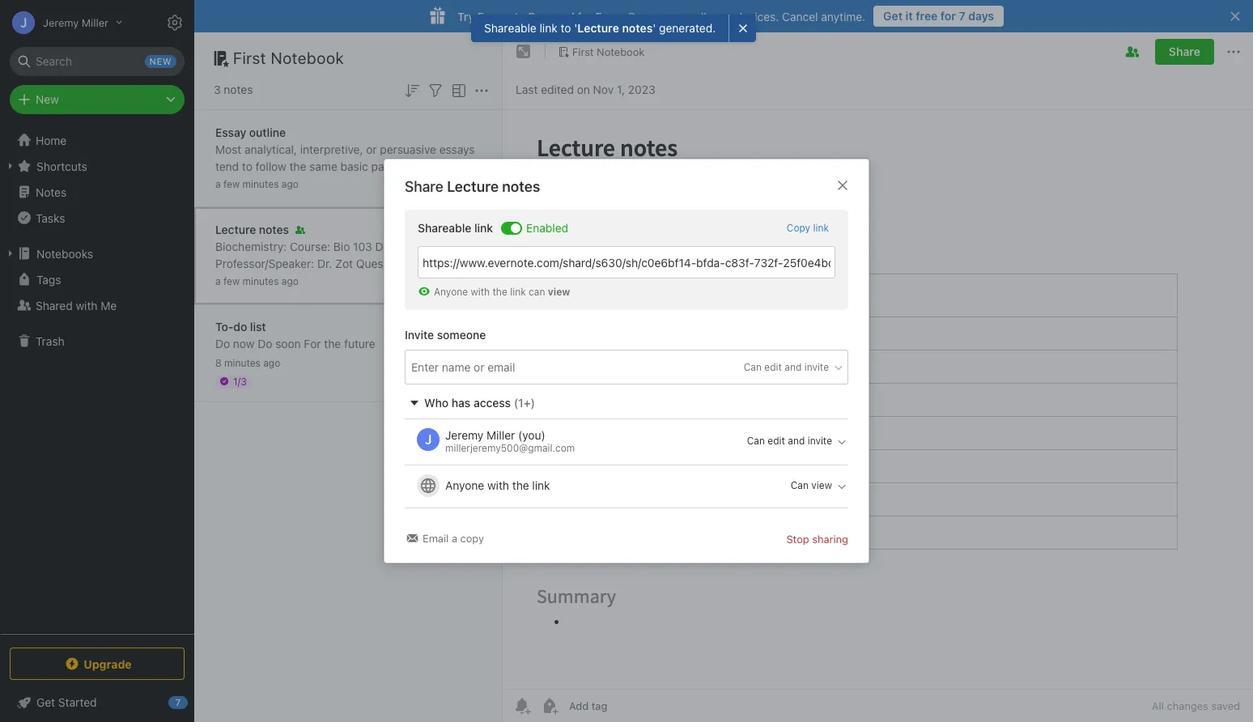 Task type: locate. For each thing, give the bounding box(es) containing it.
notes
[[36, 185, 67, 199], [412, 256, 443, 270]]

a left "copy"
[[452, 532, 457, 545]]

anyone for anyone with the link
[[445, 479, 484, 492]]

now
[[233, 336, 255, 350]]

can up can edit and invite field
[[744, 361, 762, 373]]

None search field
[[21, 47, 173, 76]]

1 horizontal spatial first
[[572, 45, 594, 58]]

0 vertical spatial anyone
[[434, 286, 468, 298]]

1 horizontal spatial for
[[578, 9, 593, 23]]

1 vertical spatial notes
[[412, 256, 443, 270]]

first
[[572, 45, 594, 58], [233, 49, 266, 67]]

shareable up the 10/25/23
[[418, 221, 471, 235]]

analytical,
[[245, 142, 297, 156]]

2 few from the top
[[223, 275, 240, 287]]

2 a few minutes ago from the top
[[215, 275, 299, 287]]

close image
[[833, 176, 852, 195]]

2 vertical spatial with
[[487, 479, 509, 492]]

shareable link to ' lecture notes ' generated.
[[484, 21, 716, 35]]

link inside button
[[813, 221, 829, 233]]

for for 7
[[941, 9, 956, 23]]

ago for most analytical, interpretive, or persuasive essays tend to follow the same basic pattern. this struc ture should help you formulate effective outlines for most ...
[[282, 178, 299, 190]]

1 vertical spatial shareable
[[418, 221, 471, 235]]

1 horizontal spatial shareable
[[484, 21, 537, 35]]

for inside button
[[941, 9, 956, 23]]

notes up tasks
[[36, 185, 67, 199]]

copy link
[[787, 221, 829, 233]]

1 horizontal spatial do
[[258, 336, 272, 350]]

edit inside field
[[768, 435, 785, 447]]

enabled
[[526, 221, 568, 235]]

has
[[452, 396, 471, 409]]

can edit and invite up can view field
[[747, 435, 832, 447]]

across
[[657, 9, 692, 23]]

get it free for 7 days button
[[874, 6, 1004, 27]]

notes inside the biochemistry: course: bio 103 date: 10/25/23 professor/speaker: dr. zot questions notes summary
[[412, 256, 443, 270]]

expand notebooks image
[[4, 247, 17, 260]]

Shared URL text field
[[418, 246, 835, 278]]

1 a few minutes ago from the top
[[215, 178, 299, 190]]

invite for can edit and invite field
[[808, 435, 832, 447]]

link left shared link switcher image
[[474, 221, 493, 235]]

1 horizontal spatial to
[[561, 21, 571, 35]]

a few minutes ago down professor/speaker:
[[215, 275, 299, 287]]

0 horizontal spatial first
[[233, 49, 266, 67]]

miller
[[487, 428, 515, 442]]

personal
[[528, 9, 575, 23]]

0 vertical spatial share
[[1169, 45, 1201, 58]]

the up help
[[289, 159, 306, 173]]

ago down soon on the top left of the page
[[263, 357, 280, 369]]

first down shareable link to ' lecture notes ' generated.
[[572, 45, 594, 58]]

1 vertical spatial a
[[215, 275, 221, 287]]

and up can edit and invite field
[[785, 361, 802, 373]]

ago down professor/speaker:
[[282, 275, 299, 287]]

1 few from the top
[[223, 178, 240, 190]]

for left free:
[[578, 9, 593, 23]]

0 vertical spatial and
[[785, 361, 802, 373]]

first inside note list element
[[233, 49, 266, 67]]

expand note image
[[514, 42, 533, 62]]

a few minutes ago for most analytical, interpretive, or persuasive essays tend to follow the same basic pattern. this struc ture should help you formulate effective outlines for most ...
[[215, 178, 299, 190]]

first notebook inside button
[[572, 45, 645, 58]]

anyone for anyone with the link can view
[[434, 286, 468, 298]]

lecture down struc
[[447, 178, 499, 195]]

0 vertical spatial notes
[[36, 185, 67, 199]]

this
[[416, 159, 438, 173]]

1 vertical spatial to
[[242, 159, 252, 173]]

0 vertical spatial with
[[471, 286, 490, 298]]

ago
[[282, 178, 299, 190], [282, 275, 299, 287], [263, 357, 280, 369]]

Can view field
[[716, 479, 848, 493]]

with down millerjeremy500@gmail.com at bottom left
[[487, 479, 509, 492]]

can for anyone with the link
[[791, 479, 809, 492]]

and inside select permission field
[[785, 361, 802, 373]]

last edited on nov 1, 2023
[[516, 82, 655, 96]]

notes inside tree
[[36, 185, 67, 199]]

help
[[277, 176, 300, 190]]

lecture up first notebook button
[[578, 21, 620, 35]]

with inside tree
[[76, 298, 98, 312]]

share for share
[[1169, 45, 1201, 58]]

1 horizontal spatial first notebook
[[572, 45, 645, 58]]

1 horizontal spatial notes
[[412, 256, 443, 270]]

minutes up ...
[[243, 178, 279, 190]]

can edit and invite inside field
[[747, 435, 832, 447]]

minutes for most analytical, interpretive, or persuasive essays tend to follow the same basic pattern. this struc ture should help you formulate effective outlines for most ...
[[243, 178, 279, 190]]

Select permission field
[[712, 360, 844, 375]]

2 ' from the left
[[653, 21, 656, 35]]

share button
[[1155, 39, 1214, 65]]

access
[[474, 396, 511, 409]]

anyone
[[434, 286, 468, 298], [445, 479, 484, 492]]

free
[[916, 9, 938, 23]]

8
[[215, 357, 222, 369]]

edit for can edit and invite field
[[768, 435, 785, 447]]

shareable for shareable link to ' lecture notes ' generated.
[[484, 21, 537, 35]]

edit up can view field
[[768, 435, 785, 447]]

3
[[214, 83, 221, 96]]

1 vertical spatial share
[[405, 178, 443, 195]]

who has access (1+)
[[424, 396, 535, 409]]

shareable
[[484, 21, 537, 35], [418, 221, 471, 235]]

do down to-
[[215, 336, 230, 350]]

a for most analytical, interpretive, or persuasive essays tend to follow the same basic pattern. this struc ture should help you formulate effective outlines for most ...
[[215, 178, 221, 190]]

and up can view
[[788, 435, 805, 447]]

to-do list
[[215, 319, 266, 333]]

follow
[[256, 159, 286, 173]]

1 vertical spatial anyone
[[445, 479, 484, 492]]

first notebook down shareable link to ' lecture notes ' generated.
[[572, 45, 645, 58]]

0 vertical spatial lecture
[[578, 21, 620, 35]]

a for biochemistry: course: bio 103 date: 10/25/23 professor/speaker: dr. zot questions notes summary
[[215, 275, 221, 287]]

outlines
[[426, 176, 468, 190]]

1 vertical spatial with
[[76, 298, 98, 312]]

edited
[[541, 82, 574, 96]]

soon
[[275, 336, 301, 350]]

the
[[289, 159, 306, 173], [493, 286, 507, 298], [324, 336, 341, 350], [512, 479, 529, 492]]

to inside most analytical, interpretive, or persuasive essays tend to follow the same basic pattern. this struc ture should help you formulate effective outlines for most ...
[[242, 159, 252, 173]]

can edit and invite up can edit and invite field
[[744, 361, 829, 373]]

2 vertical spatial lecture
[[215, 222, 256, 236]]

link left can
[[510, 286, 526, 298]]

can edit and invite for select permission field at the right of page
[[744, 361, 829, 373]]

can edit and invite
[[744, 361, 829, 373], [747, 435, 832, 447]]

1 horizontal spatial '
[[653, 21, 656, 35]]

home link
[[0, 127, 194, 153]]

shared link switcher image
[[511, 223, 521, 233]]

notes down the 10/25/23
[[412, 256, 443, 270]]

invite for select permission field at the right of page
[[804, 361, 829, 373]]

to up should
[[242, 159, 252, 173]]

all
[[1152, 699, 1164, 712]]

with up someone
[[471, 286, 490, 298]]

with for anyone with the link can view
[[471, 286, 490, 298]]

with left me
[[76, 298, 98, 312]]

can edit and invite inside select permission field
[[744, 361, 829, 373]]

note window element
[[503, 32, 1253, 722]]

first notebook up 3 notes
[[233, 49, 344, 67]]

1 vertical spatial can
[[747, 435, 765, 447]]

minutes up 1/3
[[224, 357, 261, 369]]

all
[[695, 9, 706, 23]]

1 vertical spatial edit
[[768, 435, 785, 447]]

0 vertical spatial few
[[223, 178, 240, 190]]

to-
[[215, 319, 233, 333]]

tree containing home
[[0, 127, 194, 633]]

2 horizontal spatial for
[[941, 9, 956, 23]]

0 horizontal spatial share
[[405, 178, 443, 195]]

outline
[[249, 125, 286, 139]]

to up first notebook button
[[561, 21, 571, 35]]

minutes for biochemistry: course: bio 103 date: 10/25/23 professor/speaker: dr. zot questions notes summary
[[243, 275, 279, 287]]

for left most on the left top
[[215, 193, 230, 207]]

who
[[424, 396, 449, 409]]

persuasive
[[380, 142, 436, 156]]

link down millerjeremy500@gmail.com at bottom left
[[532, 479, 550, 492]]

1 vertical spatial minutes
[[243, 275, 279, 287]]

for left 7
[[941, 9, 956, 23]]

share for share lecture notes
[[405, 178, 443, 195]]

tags
[[36, 272, 61, 286]]

share lecture notes
[[405, 178, 540, 195]]

0 vertical spatial view
[[548, 286, 570, 298]]

lecture up biochemistry:
[[215, 222, 256, 236]]

a down tend
[[215, 178, 221, 190]]

a up to-
[[215, 275, 221, 287]]

invite inside field
[[808, 435, 832, 447]]

2 horizontal spatial lecture
[[578, 21, 620, 35]]

first notebook button
[[552, 40, 650, 63]]

1 do from the left
[[215, 336, 230, 350]]

view up stop sharing
[[811, 479, 832, 492]]

1 vertical spatial few
[[223, 275, 240, 287]]

a few minutes ago up ...
[[215, 178, 299, 190]]

with for anyone with the link
[[487, 479, 509, 492]]

0 vertical spatial ago
[[282, 178, 299, 190]]

edit up can edit and invite field
[[765, 361, 782, 373]]

2 vertical spatial a
[[452, 532, 457, 545]]

1 horizontal spatial lecture
[[447, 178, 499, 195]]

1 vertical spatial invite
[[808, 435, 832, 447]]

0 horizontal spatial to
[[242, 159, 252, 173]]

link for shareable link
[[474, 221, 493, 235]]

0 vertical spatial a
[[215, 178, 221, 190]]

shared with me link
[[0, 292, 193, 318]]

upgrade
[[84, 657, 132, 671]]

1 vertical spatial can edit and invite
[[747, 435, 832, 447]]

view right can
[[548, 286, 570, 298]]

3 notes
[[214, 83, 253, 96]]

and for select permission field at the right of page
[[785, 361, 802, 373]]

home
[[36, 133, 67, 147]]

new
[[36, 92, 59, 106]]

do
[[215, 336, 230, 350], [258, 336, 272, 350]]

anyone down the jeremy
[[445, 479, 484, 492]]

edit for select permission field at the right of page
[[765, 361, 782, 373]]

few down tend
[[223, 178, 240, 190]]

1 ' from the left
[[575, 21, 578, 35]]

0 horizontal spatial for
[[215, 193, 230, 207]]

and inside field
[[788, 435, 805, 447]]

few down professor/speaker:
[[223, 275, 240, 287]]

view inside field
[[811, 479, 832, 492]]

ago left you
[[282, 178, 299, 190]]

me
[[101, 298, 117, 312]]

can
[[529, 286, 545, 298]]

0 horizontal spatial notebook
[[271, 49, 344, 67]]

minutes down professor/speaker:
[[243, 275, 279, 287]]

0 vertical spatial edit
[[765, 361, 782, 373]]

0 vertical spatial shareable
[[484, 21, 537, 35]]

1 vertical spatial and
[[788, 435, 805, 447]]

0 vertical spatial can
[[744, 361, 762, 373]]

0 vertical spatial minutes
[[243, 178, 279, 190]]

a few minutes ago
[[215, 178, 299, 190], [215, 275, 299, 287]]

2 vertical spatial can
[[791, 479, 809, 492]]

0 vertical spatial invite
[[804, 361, 829, 373]]

and
[[785, 361, 802, 373], [788, 435, 805, 447]]

1 horizontal spatial view
[[811, 479, 832, 492]]

0 horizontal spatial notes
[[36, 185, 67, 199]]

anyone with the link can view
[[434, 286, 570, 298]]

0 horizontal spatial lecture
[[215, 222, 256, 236]]

anyone up invite someone
[[434, 286, 468, 298]]

1 vertical spatial view
[[811, 479, 832, 492]]

8 minutes ago
[[215, 357, 280, 369]]

notes left "across"
[[622, 21, 653, 35]]

can for jeremy miller (you)
[[747, 435, 765, 447]]

trash link
[[0, 328, 193, 354]]

can inside select permission field
[[744, 361, 762, 373]]

(1+)
[[514, 396, 535, 409]]

zot
[[335, 256, 353, 270]]

1 vertical spatial ago
[[282, 275, 299, 287]]

all changes saved
[[1152, 699, 1240, 712]]

sync
[[628, 9, 654, 23]]

settings image
[[165, 13, 185, 32]]

shareable link
[[418, 221, 493, 235]]

invite inside select permission field
[[804, 361, 829, 373]]

try evernote personal for free: sync across all your devices. cancel anytime.
[[457, 9, 866, 23]]

edit inside select permission field
[[765, 361, 782, 373]]

0 vertical spatial can edit and invite
[[744, 361, 829, 373]]

0 horizontal spatial first notebook
[[233, 49, 344, 67]]

try
[[457, 9, 475, 23]]

shareable up expand note icon in the left of the page
[[484, 21, 537, 35]]

shortcuts
[[36, 159, 87, 173]]

...
[[262, 193, 272, 207]]

' left "across"
[[653, 21, 656, 35]]

link
[[540, 21, 558, 35], [474, 221, 493, 235], [813, 221, 829, 233], [510, 286, 526, 298], [532, 479, 550, 492]]

share inside share "button"
[[1169, 45, 1201, 58]]

1 vertical spatial a few minutes ago
[[215, 275, 299, 287]]

' up first notebook button
[[575, 21, 578, 35]]

103
[[353, 239, 372, 253]]

1 horizontal spatial notebook
[[597, 45, 645, 58]]

first up 3 notes
[[233, 49, 266, 67]]

with
[[471, 286, 490, 298], [76, 298, 98, 312], [487, 479, 509, 492]]

tree
[[0, 127, 194, 633]]

can down can edit and invite field
[[791, 479, 809, 492]]

1 horizontal spatial share
[[1169, 45, 1201, 58]]

can up can view field
[[747, 435, 765, 447]]

summary
[[215, 273, 265, 287]]

few
[[223, 178, 240, 190], [223, 275, 240, 287]]

link right copy in the top right of the page
[[813, 221, 829, 233]]

0 horizontal spatial do
[[215, 336, 230, 350]]

notebook inside button
[[597, 45, 645, 58]]

0 horizontal spatial '
[[575, 21, 578, 35]]

do down list
[[258, 336, 272, 350]]

0 horizontal spatial shareable
[[418, 221, 471, 235]]

7
[[959, 9, 966, 23]]

0 vertical spatial to
[[561, 21, 571, 35]]

0 vertical spatial a few minutes ago
[[215, 178, 299, 190]]

link right evernote
[[540, 21, 558, 35]]



Task type: vqa. For each thing, say whether or not it's contained in the screenshot.
Tags
yes



Task type: describe. For each thing, give the bounding box(es) containing it.
future
[[344, 336, 375, 350]]

2 do from the left
[[258, 336, 272, 350]]

sharing
[[812, 532, 848, 545]]

get
[[883, 9, 903, 23]]

tags button
[[0, 266, 193, 292]]

1,
[[617, 82, 625, 96]]

trash
[[36, 334, 65, 348]]

can edit and invite for can edit and invite field
[[747, 435, 832, 447]]

the down millerjeremy500@gmail.com at bottom left
[[512, 479, 529, 492]]

professor/speaker:
[[215, 256, 314, 270]]

essay
[[215, 125, 246, 139]]

a inside button
[[452, 532, 457, 545]]

generated.
[[659, 21, 716, 35]]

stop sharing
[[786, 532, 848, 545]]

essay outline
[[215, 125, 286, 139]]

saved
[[1211, 699, 1240, 712]]

most analytical, interpretive, or persuasive essays tend to follow the same basic pattern. this struc ture should help you formulate effective outlines for most ...
[[215, 142, 475, 207]]

most
[[233, 193, 259, 207]]

10/25/23
[[406, 239, 452, 253]]

effective
[[378, 176, 423, 190]]

formulate
[[325, 176, 375, 190]]

ture
[[215, 159, 473, 190]]

stop sharing button
[[786, 531, 848, 547]]

stop
[[786, 532, 809, 545]]

or
[[366, 142, 377, 156]]

first notebook inside note list element
[[233, 49, 344, 67]]

most
[[215, 142, 241, 156]]

for
[[304, 336, 321, 350]]

notes up shared link switcher image
[[502, 178, 540, 195]]

(you)
[[518, 428, 545, 442]]

tasks
[[36, 211, 65, 225]]

copy
[[787, 221, 810, 233]]

Search text field
[[21, 47, 173, 76]]

anyone with the link
[[445, 479, 550, 492]]

millerjeremy500@gmail.com
[[445, 442, 575, 454]]

do
[[233, 319, 247, 333]]

tend
[[215, 159, 239, 173]]

cancel
[[782, 9, 818, 23]]

days
[[968, 9, 994, 23]]

email
[[423, 532, 449, 545]]

list
[[250, 319, 266, 333]]

dr.
[[317, 256, 332, 270]]

lecture inside note list element
[[215, 222, 256, 236]]

note list element
[[194, 32, 503, 722]]

few for most analytical, interpretive, or persuasive essays tend to follow the same basic pattern. this struc ture should help you formulate effective outlines for most ...
[[223, 178, 240, 190]]

for inside most analytical, interpretive, or persuasive essays tend to follow the same basic pattern. this struc ture should help you formulate effective outlines for most ...
[[215, 193, 230, 207]]

lecture notes
[[215, 222, 289, 236]]

invite
[[405, 328, 434, 342]]

shortcuts button
[[0, 153, 193, 179]]

notes right 3
[[224, 83, 253, 96]]

with for shared with me
[[76, 298, 98, 312]]

link for shareable link to ' lecture notes ' generated.
[[540, 21, 558, 35]]

it
[[906, 9, 913, 23]]

free:
[[596, 9, 623, 23]]

few for biochemistry: course: bio 103 date: 10/25/23 professor/speaker: dr. zot questions notes summary
[[223, 275, 240, 287]]

pattern.
[[371, 159, 412, 173]]

nov
[[593, 82, 614, 96]]

0 horizontal spatial view
[[548, 286, 570, 298]]

shareable for shareable link
[[418, 221, 471, 235]]

2 vertical spatial minutes
[[224, 357, 261, 369]]

questions
[[356, 256, 409, 270]]

ago for biochemistry: course: bio 103 date: 10/25/23 professor/speaker: dr. zot questions notes summary
[[282, 275, 299, 287]]

notes link
[[0, 179, 193, 205]]

your
[[709, 9, 733, 23]]

basic
[[340, 159, 368, 173]]

add a reminder image
[[512, 696, 532, 716]]

first inside button
[[572, 45, 594, 58]]

someone
[[437, 328, 486, 342]]

date:
[[375, 239, 403, 253]]

interpretive,
[[300, 142, 363, 156]]

a few minutes ago for biochemistry: course: bio 103 date: 10/25/23 professor/speaker: dr. zot questions notes summary
[[215, 275, 299, 287]]

on
[[577, 82, 590, 96]]

upgrade button
[[10, 648, 185, 680]]

changes
[[1167, 699, 1209, 712]]

Note Editor text field
[[503, 110, 1253, 689]]

2 vertical spatial ago
[[263, 357, 280, 369]]

should
[[239, 176, 274, 190]]

essays
[[439, 142, 475, 156]]

the inside most analytical, interpretive, or persuasive essays tend to follow the same basic pattern. this struc ture should help you formulate effective outlines for most ...
[[289, 159, 306, 173]]

notebooks link
[[0, 240, 193, 266]]

can view
[[791, 479, 832, 492]]

Jeremy Miller (you) Access dropdown field
[[716, 434, 848, 449]]

and for can edit and invite field
[[788, 435, 805, 447]]

devices.
[[736, 9, 779, 23]]

invite someone
[[405, 328, 486, 342]]

for for free:
[[578, 9, 593, 23]]

the right for
[[324, 336, 341, 350]]

add tag image
[[540, 696, 559, 716]]

1 vertical spatial lecture
[[447, 178, 499, 195]]

struc
[[441, 159, 473, 173]]

evernote
[[478, 9, 525, 23]]

copy link button
[[787, 220, 829, 235]]

notes up biochemistry:
[[259, 222, 289, 236]]

1/3
[[233, 375, 247, 387]]

notebooks
[[36, 247, 93, 260]]

same
[[309, 159, 337, 173]]

notebook inside note list element
[[271, 49, 344, 67]]

shared
[[36, 298, 73, 312]]

last
[[516, 82, 538, 96]]

the left can
[[493, 286, 507, 298]]

Add tag field
[[410, 358, 604, 376]]

course: bio
[[290, 239, 350, 253]]

link for copy link
[[813, 221, 829, 233]]



